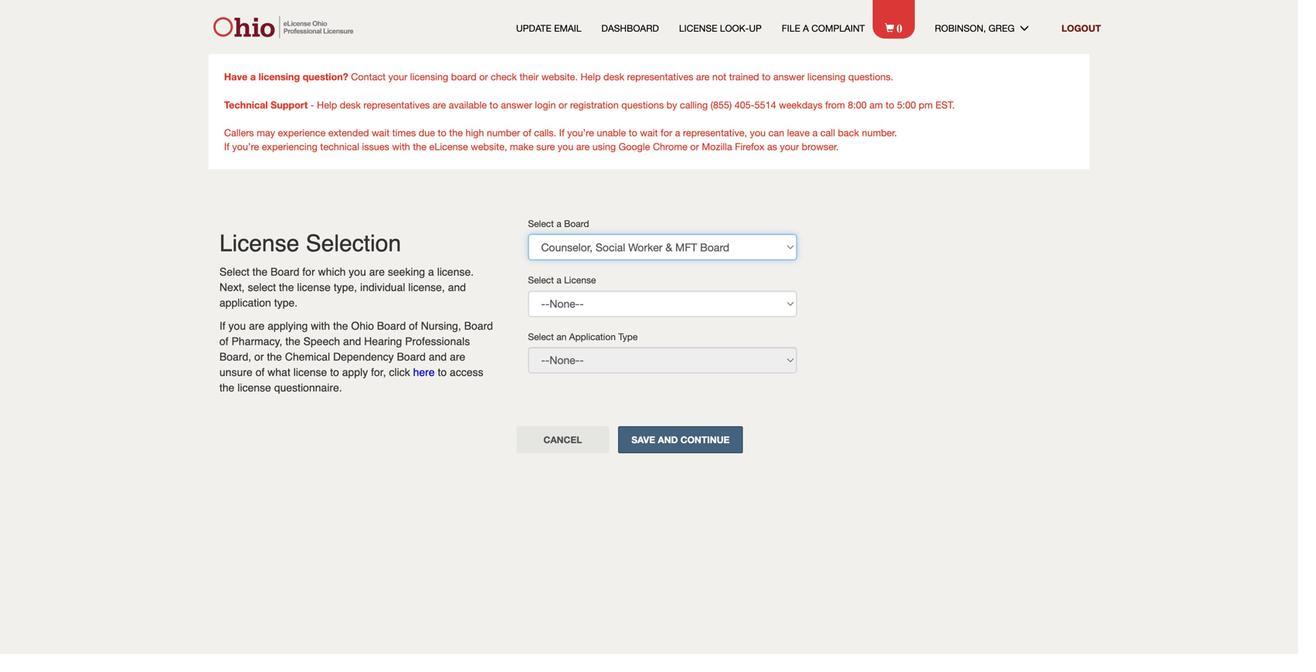 Task type: vqa. For each thing, say whether or not it's contained in the screenshot.
here link
yes



Task type: describe. For each thing, give the bounding box(es) containing it.
file a complaint
[[782, 23, 865, 34]]

number.
[[862, 127, 897, 138]]

times
[[392, 127, 416, 138]]

check
[[491, 71, 517, 82]]

selection
[[306, 230, 401, 257]]

available
[[449, 99, 487, 111]]

support
[[271, 99, 308, 111]]

8:00
[[848, 99, 867, 111]]

unable
[[597, 127, 626, 138]]

for inside callers may experience extended wait times due to the high number of calls. if you're unable to wait for a representative, you can leave a call back number. if you're experiencing technical issues with the elicense website, make sure you are using google chrome or mozilla firefox as your browser.
[[661, 127, 672, 138]]

contact
[[351, 71, 386, 82]]

the left 'ohio'
[[333, 320, 348, 332]]

board up select a license
[[564, 218, 589, 229]]

board inside select the board for which you are seeking a license. next, select the license type, individual license, and application type.
[[271, 266, 299, 278]]

a down select a board
[[557, 275, 562, 286]]

a left "call"
[[813, 127, 818, 138]]

robinson,
[[935, 23, 986, 34]]

sure
[[536, 141, 555, 152]]

board
[[451, 71, 477, 82]]

a right file
[[803, 23, 809, 34]]

apply
[[342, 366, 368, 379]]

for inside select the board for which you are seeking a license. next, select the license type, individual license, and application type.
[[302, 266, 315, 278]]

select an application type
[[528, 331, 638, 342]]

website.
[[542, 71, 578, 82]]

what
[[268, 366, 290, 379]]

405-
[[735, 99, 755, 111]]

technical
[[224, 99, 268, 111]]

from
[[825, 99, 845, 111]]

1 horizontal spatial and
[[429, 351, 447, 363]]

1 horizontal spatial licensing
[[410, 71, 448, 82]]

if inside if you are applying with the ohio board of nursing, board of pharmacy, the speech and hearing professionals board, or the chemical dependency board and are unsure of what license to apply for, click
[[219, 320, 225, 332]]

help inside have a licensing question? contact your licensing board or check their website. help desk representatives are not trained to answer licensing questions.
[[581, 71, 601, 82]]

questions.
[[848, 71, 894, 82]]

to right am
[[886, 99, 894, 111]]

to inside have a licensing question? contact your licensing board or check their website. help desk representatives are not trained to answer licensing questions.
[[762, 71, 771, 82]]

0
[[897, 20, 903, 34]]

logout link
[[1062, 23, 1101, 34]]

select for select a license
[[528, 275, 554, 286]]

email
[[554, 23, 581, 34]]

which
[[318, 266, 346, 278]]

or inside if you are applying with the ohio board of nursing, board of pharmacy, the speech and hearing professionals board, or the chemical dependency board and are unsure of what license to apply for, click
[[254, 351, 264, 363]]

type.
[[274, 297, 298, 309]]

number
[[487, 127, 520, 138]]

have
[[224, 71, 248, 82]]

professionals
[[405, 335, 470, 348]]

-
[[310, 99, 314, 111]]

1 horizontal spatial license
[[564, 275, 596, 286]]

select the board for which you are seeking a license. next, select the license type, individual license, and application type.
[[219, 266, 474, 309]]

help inside technical support - help desk representatives are available to answer login or registration questions by calling (855) 405-5514 weekdays from 8:00 am to 5:00 pm est.
[[317, 99, 337, 111]]

complaint
[[812, 23, 865, 34]]

1 wait from the left
[[372, 127, 390, 138]]

elicense
[[429, 141, 468, 152]]

have a licensing question? contact your licensing board or check their website. help desk representatives are not trained to answer licensing questions.
[[224, 71, 894, 82]]

calling
[[680, 99, 708, 111]]

not
[[712, 71, 727, 82]]

a right have
[[250, 71, 256, 82]]

hearing
[[364, 335, 402, 348]]

up
[[749, 23, 762, 34]]

desk inside have a licensing question? contact your licensing board or check their website. help desk representatives are not trained to answer licensing questions.
[[604, 71, 624, 82]]

to up google
[[629, 127, 637, 138]]

high
[[466, 127, 484, 138]]

login
[[535, 99, 556, 111]]

you up firefox at the top
[[750, 127, 766, 138]]

you inside if you are applying with the ohio board of nursing, board of pharmacy, the speech and hearing professionals board, or the chemical dependency board and are unsure of what license to apply for, click
[[228, 320, 246, 332]]

questions
[[622, 99, 664, 111]]

next,
[[219, 281, 245, 294]]

license look-up link
[[679, 22, 762, 35]]

are up pharmacy, at the bottom left of the page
[[249, 320, 265, 332]]

license.
[[437, 266, 474, 278]]

the up select
[[253, 266, 268, 278]]

to inside to access the license questionnaire.
[[438, 366, 447, 379]]

5514
[[755, 99, 776, 111]]

representative,
[[683, 127, 747, 138]]

application
[[219, 297, 271, 309]]

chrome
[[653, 141, 688, 152]]

speech
[[303, 335, 340, 348]]

select a license
[[528, 275, 596, 286]]

license inside if you are applying with the ohio board of nursing, board of pharmacy, the speech and hearing professionals board, or the chemical dependency board and are unsure of what license to apply for, click
[[293, 366, 327, 379]]

of up board,
[[219, 335, 229, 348]]

click
[[389, 366, 410, 379]]

pm
[[919, 99, 933, 111]]

the up elicense
[[449, 127, 463, 138]]

the up "what"
[[267, 351, 282, 363]]

and inside select the board for which you are seeking a license. next, select the license type, individual license, and application type.
[[448, 281, 466, 294]]

look-
[[720, 23, 749, 34]]

with inside callers may experience extended wait times due to the high number of calls. if you're unable to wait for a representative, you can leave a call back number. if you're experiencing technical issues with the elicense website, make sure you are using google chrome or mozilla firefox as your browser.
[[392, 141, 410, 152]]

registration
[[570, 99, 619, 111]]

are inside callers may experience extended wait times due to the high number of calls. if you're unable to wait for a representative, you can leave a call back number. if you're experiencing technical issues with the elicense website, make sure you are using google chrome or mozilla firefox as your browser.
[[576, 141, 590, 152]]

license selection
[[219, 230, 401, 257]]

are inside select the board for which you are seeking a license. next, select the license type, individual license, and application type.
[[369, 266, 385, 278]]

board right nursing,
[[464, 320, 493, 332]]

are inside technical support - help desk representatives are available to answer login or registration questions by calling (855) 405-5514 weekdays from 8:00 am to 5:00 pm est.
[[433, 99, 446, 111]]

logout
[[1062, 23, 1101, 34]]

update email link
[[516, 22, 581, 35]]

dashboard
[[602, 23, 659, 34]]

pharmacy,
[[232, 335, 282, 348]]

a inside select the board for which you are seeking a license. next, select the license type, individual license, and application type.
[[428, 266, 434, 278]]

1 vertical spatial you're
[[232, 141, 259, 152]]

you right 'sure'
[[558, 141, 574, 152]]

license look-up
[[679, 23, 762, 34]]

here
[[413, 366, 435, 379]]

your inside have a licensing question? contact your licensing board or check their website. help desk representatives are not trained to answer licensing questions.
[[388, 71, 408, 82]]

menu down image
[[1020, 23, 1042, 32]]

license,
[[408, 281, 445, 294]]

their
[[520, 71, 539, 82]]

(855)
[[711, 99, 732, 111]]



Task type: locate. For each thing, give the bounding box(es) containing it.
seeking
[[388, 266, 425, 278]]

and down "professionals" at the bottom
[[429, 351, 447, 363]]

or down pharmacy, at the bottom left of the page
[[254, 351, 264, 363]]

are up "access"
[[450, 351, 465, 363]]

are inside have a licensing question? contact your licensing board or check their website. help desk representatives are not trained to answer licensing questions.
[[696, 71, 710, 82]]

license up select
[[219, 230, 299, 257]]

update
[[516, 23, 552, 34]]

experiencing
[[262, 141, 318, 152]]

extended
[[328, 127, 369, 138]]

licensing left board
[[410, 71, 448, 82]]

est.
[[936, 99, 955, 111]]

call
[[821, 127, 835, 138]]

elicense ohio professional licensure image
[[208, 15, 362, 39]]

1 vertical spatial answer
[[501, 99, 532, 111]]

the up type.
[[279, 281, 294, 294]]

leave
[[787, 127, 810, 138]]

select up select a license
[[528, 218, 554, 229]]

with
[[392, 141, 410, 152], [311, 320, 330, 332]]

desk up the extended
[[340, 99, 361, 111]]

to left apply
[[330, 366, 339, 379]]

or right board
[[479, 71, 488, 82]]

license inside to access the license questionnaire.
[[238, 382, 271, 394]]

0 vertical spatial your
[[388, 71, 408, 82]]

0 horizontal spatial your
[[388, 71, 408, 82]]

select down select a board
[[528, 275, 554, 286]]

2 horizontal spatial licensing
[[808, 71, 846, 82]]

to access the license questionnaire.
[[219, 366, 483, 394]]

weekdays
[[779, 99, 823, 111]]

0 horizontal spatial answer
[[501, 99, 532, 111]]

or left 'mozilla' on the top of the page
[[690, 141, 699, 152]]

an
[[557, 331, 567, 342]]

to right here link
[[438, 366, 447, 379]]

2 vertical spatial license
[[238, 382, 271, 394]]

0 horizontal spatial representatives
[[364, 99, 430, 111]]

select for select the board for which you are seeking a license. next, select the license type, individual license, and application type.
[[219, 266, 250, 278]]

to right the available
[[490, 99, 498, 111]]

you
[[750, 127, 766, 138], [558, 141, 574, 152], [349, 266, 366, 278], [228, 320, 246, 332]]

if right calls.
[[559, 127, 565, 138]]

and
[[448, 281, 466, 294], [343, 335, 361, 348], [429, 351, 447, 363]]

0 vertical spatial and
[[448, 281, 466, 294]]

0 horizontal spatial for
[[302, 266, 315, 278]]

or inside have a licensing question? contact your licensing board or check their website. help desk representatives are not trained to answer licensing questions.
[[479, 71, 488, 82]]

5:00
[[897, 99, 916, 111]]

license for license selection
[[219, 230, 299, 257]]

desk up registration
[[604, 71, 624, 82]]

to
[[762, 71, 771, 82], [490, 99, 498, 111], [886, 99, 894, 111], [438, 127, 446, 138], [629, 127, 637, 138], [330, 366, 339, 379], [438, 366, 447, 379]]

license
[[297, 281, 331, 294], [293, 366, 327, 379], [238, 382, 271, 394]]

representatives up times
[[364, 99, 430, 111]]

representatives inside have a licensing question? contact your licensing board or check their website. help desk representatives are not trained to answer licensing questions.
[[627, 71, 694, 82]]

robinson, greg
[[935, 23, 1020, 34]]

1 horizontal spatial desk
[[604, 71, 624, 82]]

board up select
[[271, 266, 299, 278]]

greg
[[989, 23, 1015, 34]]

license left look-
[[679, 23, 717, 34]]

select
[[248, 281, 276, 294]]

to inside if you are applying with the ohio board of nursing, board of pharmacy, the speech and hearing professionals board, or the chemical dependency board and are unsure of what license to apply for, click
[[330, 366, 339, 379]]

2 horizontal spatial license
[[679, 23, 717, 34]]

1 vertical spatial desk
[[340, 99, 361, 111]]

nursing,
[[421, 320, 461, 332]]

1 vertical spatial license
[[293, 366, 327, 379]]

if
[[559, 127, 565, 138], [224, 141, 230, 152], [219, 320, 225, 332]]

a up license,
[[428, 266, 434, 278]]

1 vertical spatial help
[[317, 99, 337, 111]]

the down the applying
[[285, 335, 300, 348]]

access
[[450, 366, 483, 379]]

answer up the weekdays
[[773, 71, 805, 82]]

0 horizontal spatial licensing
[[259, 71, 300, 82]]

0 vertical spatial if
[[559, 127, 565, 138]]

for up chrome
[[661, 127, 672, 138]]

1 horizontal spatial your
[[780, 141, 799, 152]]

trained
[[729, 71, 759, 82]]

applying
[[268, 320, 308, 332]]

or inside technical support - help desk representatives are available to answer login or registration questions by calling (855) 405-5514 weekdays from 8:00 am to 5:00 pm est.
[[559, 99, 567, 111]]

wait
[[372, 127, 390, 138], [640, 127, 658, 138]]

file a complaint link
[[782, 22, 865, 35]]

the down due at the left top
[[413, 141, 427, 152]]

robinson, greg link
[[935, 22, 1042, 35]]

for,
[[371, 366, 386, 379]]

2 wait from the left
[[640, 127, 658, 138]]

1 horizontal spatial you're
[[567, 127, 594, 138]]

1 vertical spatial if
[[224, 141, 230, 152]]

0 vertical spatial you're
[[567, 127, 594, 138]]

you inside select the board for which you are seeking a license. next, select the license type, individual license, and application type.
[[349, 266, 366, 278]]

am
[[870, 99, 883, 111]]

questionnaire.
[[274, 382, 342, 394]]

the
[[449, 127, 463, 138], [413, 141, 427, 152], [253, 266, 268, 278], [279, 281, 294, 294], [333, 320, 348, 332], [285, 335, 300, 348], [267, 351, 282, 363], [219, 382, 235, 394]]

are left not
[[696, 71, 710, 82]]

desk
[[604, 71, 624, 82], [340, 99, 361, 111]]

1 vertical spatial representatives
[[364, 99, 430, 111]]

0 vertical spatial representatives
[[627, 71, 694, 82]]

license down which
[[297, 281, 331, 294]]

of left nursing,
[[409, 320, 418, 332]]

to right trained
[[762, 71, 771, 82]]

are up individual
[[369, 266, 385, 278]]

wait up google
[[640, 127, 658, 138]]

issues
[[362, 141, 389, 152]]

unsure
[[219, 366, 253, 379]]

answer left login at the top left
[[501, 99, 532, 111]]

desk inside technical support - help desk representatives are available to answer login or registration questions by calling (855) 405-5514 weekdays from 8:00 am to 5:00 pm est.
[[340, 99, 361, 111]]

of up make
[[523, 127, 531, 138]]

0 link
[[885, 20, 915, 35]]

0 vertical spatial license
[[297, 281, 331, 294]]

license down 'unsure'
[[238, 382, 271, 394]]

or inside callers may experience extended wait times due to the high number of calls. if you're unable to wait for a representative, you can leave a call back number. if you're experiencing technical issues with the elicense website, make sure you are using google chrome or mozilla firefox as your browser.
[[690, 141, 699, 152]]

board,
[[219, 351, 251, 363]]

0 vertical spatial desk
[[604, 71, 624, 82]]

board
[[564, 218, 589, 229], [271, 266, 299, 278], [377, 320, 406, 332], [464, 320, 493, 332], [397, 351, 426, 363]]

license inside select the board for which you are seeking a license. next, select the license type, individual license, and application type.
[[297, 281, 331, 294]]

help right the -
[[317, 99, 337, 111]]

are left the available
[[433, 99, 446, 111]]

1 horizontal spatial answer
[[773, 71, 805, 82]]

if you are applying with the ohio board of nursing, board of pharmacy, the speech and hearing professionals board, or the chemical dependency board and are unsure of what license to apply for, click
[[219, 320, 493, 379]]

update email
[[516, 23, 581, 34]]

with inside if you are applying with the ohio board of nursing, board of pharmacy, the speech and hearing professionals board, or the chemical dependency board and are unsure of what license to apply for, click
[[311, 320, 330, 332]]

board up click
[[397, 351, 426, 363]]

you're
[[567, 127, 594, 138], [232, 141, 259, 152]]

2 vertical spatial and
[[429, 351, 447, 363]]

to right due at the left top
[[438, 127, 446, 138]]

you up "type,"
[[349, 266, 366, 278]]

0 horizontal spatial desk
[[340, 99, 361, 111]]

may
[[257, 127, 275, 138]]

your
[[388, 71, 408, 82], [780, 141, 799, 152]]

technical support - help desk representatives are available to answer login or registration questions by calling (855) 405-5514 weekdays from 8:00 am to 5:00 pm est.
[[224, 99, 955, 111]]

1 horizontal spatial representatives
[[627, 71, 694, 82]]

your right contact
[[388, 71, 408, 82]]

your down leave
[[780, 141, 799, 152]]

licensing up from
[[808, 71, 846, 82]]

1 horizontal spatial help
[[581, 71, 601, 82]]

of left "what"
[[256, 366, 265, 379]]

experience
[[278, 127, 326, 138]]

individual
[[360, 281, 405, 294]]

1 vertical spatial and
[[343, 335, 361, 348]]

if down callers
[[224, 141, 230, 152]]

and down license.
[[448, 281, 466, 294]]

1 vertical spatial license
[[219, 230, 299, 257]]

if down application
[[219, 320, 225, 332]]

of inside callers may experience extended wait times due to the high number of calls. if you're unable to wait for a representative, you can leave a call back number. if you're experiencing technical issues with the elicense website, make sure you are using google chrome or mozilla firefox as your browser.
[[523, 127, 531, 138]]

0 vertical spatial help
[[581, 71, 601, 82]]

type,
[[334, 281, 357, 294]]

representatives inside technical support - help desk representatives are available to answer login or registration questions by calling (855) 405-5514 weekdays from 8:00 am to 5:00 pm est.
[[364, 99, 430, 111]]

ohio
[[351, 320, 374, 332]]

0 horizontal spatial with
[[311, 320, 330, 332]]

you down application
[[228, 320, 246, 332]]

0 horizontal spatial you're
[[232, 141, 259, 152]]

select for select a board
[[528, 218, 554, 229]]

answer
[[773, 71, 805, 82], [501, 99, 532, 111]]

license for license look-up
[[679, 23, 717, 34]]

help up technical support - help desk representatives are available to answer login or registration questions by calling (855) 405-5514 weekdays from 8:00 am to 5:00 pm est.
[[581, 71, 601, 82]]

you're up using
[[567, 127, 594, 138]]

type
[[618, 331, 638, 342]]

2 horizontal spatial and
[[448, 281, 466, 294]]

your inside callers may experience extended wait times due to the high number of calls. if you're unable to wait for a representative, you can leave a call back number. if you're experiencing technical issues with the elicense website, make sure you are using google chrome or mozilla firefox as your browser.
[[780, 141, 799, 152]]

0 vertical spatial with
[[392, 141, 410, 152]]

licensing up support at the left
[[259, 71, 300, 82]]

make
[[510, 141, 534, 152]]

with up speech
[[311, 320, 330, 332]]

you're down callers
[[232, 141, 259, 152]]

as
[[767, 141, 777, 152]]

the down 'unsure'
[[219, 382, 235, 394]]

0 horizontal spatial license
[[219, 230, 299, 257]]

2 vertical spatial license
[[564, 275, 596, 286]]

select for select an application type
[[528, 331, 554, 342]]

and down 'ohio'
[[343, 335, 361, 348]]

2 vertical spatial if
[[219, 320, 225, 332]]

answer inside have a licensing question? contact your licensing board or check their website. help desk representatives are not trained to answer licensing questions.
[[773, 71, 805, 82]]

1 vertical spatial for
[[302, 266, 315, 278]]

select up next,
[[219, 266, 250, 278]]

callers
[[224, 127, 254, 138]]

None button
[[516, 427, 609, 454], [618, 427, 743, 454], [516, 427, 609, 454], [618, 427, 743, 454]]

0 horizontal spatial and
[[343, 335, 361, 348]]

0 vertical spatial answer
[[773, 71, 805, 82]]

are left using
[[576, 141, 590, 152]]

mozilla
[[702, 141, 732, 152]]

1 vertical spatial with
[[311, 320, 330, 332]]

0 vertical spatial license
[[679, 23, 717, 34]]

application
[[569, 331, 616, 342]]

1 horizontal spatial for
[[661, 127, 672, 138]]

here link
[[413, 366, 435, 379]]

calls.
[[534, 127, 557, 138]]

question?
[[303, 71, 348, 82]]

1 horizontal spatial with
[[392, 141, 410, 152]]

the inside to access the license questionnaire.
[[219, 382, 235, 394]]

license up the select an application type
[[564, 275, 596, 286]]

chemical
[[285, 351, 330, 363]]

with down times
[[392, 141, 410, 152]]

board up hearing
[[377, 320, 406, 332]]

help
[[581, 71, 601, 82], [317, 99, 337, 111]]

select inside select the board for which you are seeking a license. next, select the license type, individual license, and application type.
[[219, 266, 250, 278]]

1 horizontal spatial wait
[[640, 127, 658, 138]]

google
[[619, 141, 650, 152]]

wait up issues
[[372, 127, 390, 138]]

0 horizontal spatial wait
[[372, 127, 390, 138]]

technical
[[320, 141, 359, 152]]

license up questionnaire.
[[293, 366, 327, 379]]

0 vertical spatial for
[[661, 127, 672, 138]]

0 horizontal spatial help
[[317, 99, 337, 111]]

dashboard link
[[602, 22, 659, 35]]

select left an in the left of the page
[[528, 331, 554, 342]]

1 vertical spatial your
[[780, 141, 799, 152]]

of
[[523, 127, 531, 138], [409, 320, 418, 332], [219, 335, 229, 348], [256, 366, 265, 379]]

or right login at the top left
[[559, 99, 567, 111]]

due
[[419, 127, 435, 138]]

a up select a license
[[557, 218, 562, 229]]

a up chrome
[[675, 127, 680, 138]]

can
[[769, 127, 784, 138]]

representatives up by
[[627, 71, 694, 82]]

for left which
[[302, 266, 315, 278]]

answer inside technical support - help desk representatives are available to answer login or registration questions by calling (855) 405-5514 weekdays from 8:00 am to 5:00 pm est.
[[501, 99, 532, 111]]



